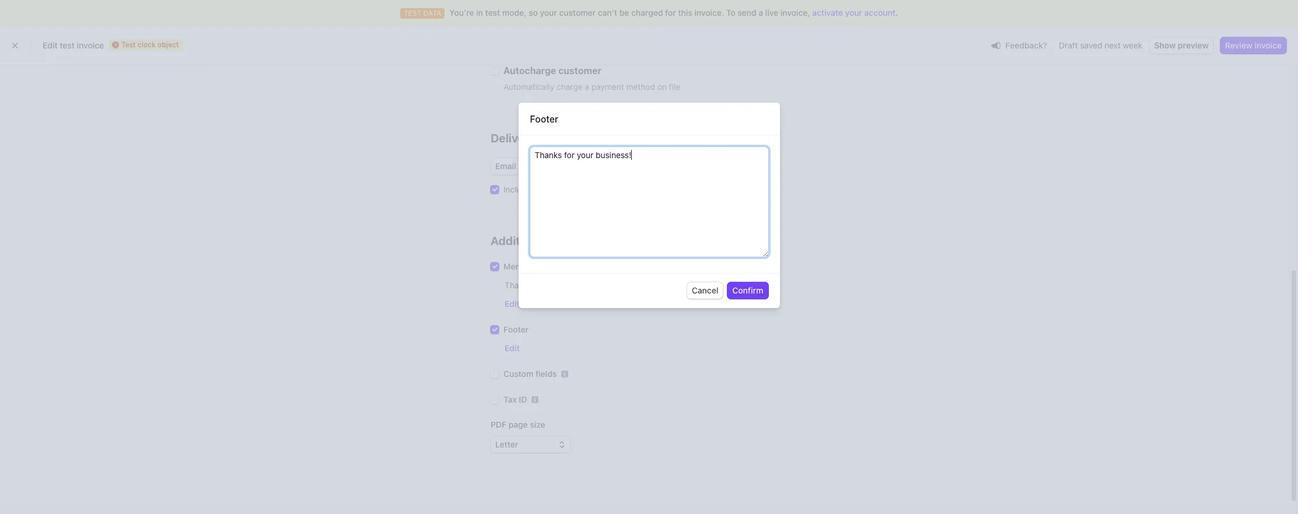 Task type: locate. For each thing, give the bounding box(es) containing it.
include
[[504, 184, 531, 194]]

you're in test mode, so your customer can't be charged for this invoice. to send a live invoice, activate your account .
[[450, 8, 899, 18]]

edit
[[43, 40, 58, 50], [505, 299, 520, 309], [505, 343, 520, 353]]

2 edit button from the top
[[505, 343, 520, 354]]

your
[[540, 8, 557, 18], [846, 8, 863, 18], [547, 280, 564, 290]]

footer down automatically
[[530, 114, 559, 125]]

draft
[[1060, 40, 1079, 50]]

edit for 2nd edit button from the top
[[505, 343, 520, 353]]

thanks
[[505, 280, 532, 290]]

customer up include link to online payment page
[[558, 161, 594, 171]]

customer
[[560, 8, 596, 18], [559, 65, 602, 76], [558, 161, 594, 171]]

1 vertical spatial to
[[549, 184, 556, 194]]

letter
[[496, 440, 519, 449]]

id
[[519, 395, 527, 405]]

to inside popup button
[[548, 161, 556, 171]]

object
[[158, 40, 179, 49]]

1 vertical spatial a
[[585, 82, 590, 92]]

autocharge customer automatically charge a payment method on file
[[504, 65, 681, 92]]

tax
[[504, 395, 517, 405]]

1 vertical spatial edit
[[505, 299, 520, 309]]

a left live
[[759, 8, 764, 18]]

show
[[1155, 40, 1176, 50]]

payment
[[592, 82, 624, 92], [583, 184, 616, 194]]

page left size
[[509, 420, 528, 430]]

on
[[658, 82, 667, 92]]

1 vertical spatial edit button
[[505, 343, 520, 354]]

1 horizontal spatial footer
[[530, 114, 559, 125]]

invoice inside popup button
[[518, 161, 546, 171]]

autocharge
[[504, 65, 556, 76]]

invoice
[[77, 40, 104, 50], [1255, 40, 1282, 50], [518, 161, 546, 171]]

test clock object
[[121, 40, 179, 49]]

edit for 2nd edit button from the bottom
[[505, 299, 520, 309]]

0 horizontal spatial for
[[534, 280, 545, 290]]

customer left can't
[[560, 8, 596, 18]]

invoice right review
[[1255, 40, 1282, 50]]

footer
[[530, 114, 559, 125], [504, 325, 529, 334]]

payment left method at the top of page
[[592, 82, 624, 92]]

0 vertical spatial page
[[618, 184, 637, 194]]

activate
[[813, 8, 843, 18]]

0 vertical spatial to
[[548, 161, 556, 171]]

invoice inside button
[[1255, 40, 1282, 50]]

customer up charge
[[559, 65, 602, 76]]

test
[[485, 8, 500, 18], [60, 40, 75, 50]]

a
[[759, 8, 764, 18], [585, 82, 590, 92]]

include link to online payment page
[[504, 184, 637, 194]]

invoice for email invoice to customer
[[518, 161, 546, 171]]

edit button
[[505, 298, 520, 310], [505, 343, 520, 354]]

0 horizontal spatial test
[[60, 40, 75, 50]]

1 horizontal spatial for
[[666, 8, 676, 18]]

1 horizontal spatial page
[[618, 184, 637, 194]]

custom
[[504, 369, 534, 379]]

edit test invoice
[[43, 40, 104, 50]]

1 horizontal spatial invoice
[[518, 161, 546, 171]]

for right thanks
[[534, 280, 545, 290]]

payment right online
[[583, 184, 616, 194]]

edit button up custom
[[505, 343, 520, 354]]

for left this
[[666, 8, 676, 18]]

edit button down thanks
[[505, 298, 520, 310]]

feedback?
[[1006, 40, 1048, 50]]

payment inside "autocharge customer automatically charge a payment method on file"
[[592, 82, 624, 92]]

ema
[[1283, 115, 1299, 125]]

page right online
[[618, 184, 637, 194]]

0 horizontal spatial invoice
[[77, 40, 104, 50]]

invoice left the test
[[77, 40, 104, 50]]

cancel button
[[688, 283, 723, 299]]

invoice up link
[[518, 161, 546, 171]]

0 vertical spatial payment
[[592, 82, 624, 92]]

email invoice to customer button
[[491, 158, 611, 175]]

to
[[548, 161, 556, 171], [549, 184, 556, 194]]

footer down thanks
[[504, 325, 529, 334]]

to right link
[[549, 184, 556, 194]]

svg image
[[559, 441, 566, 448]]

0 vertical spatial for
[[666, 8, 676, 18]]

to
[[727, 8, 736, 18]]

2 vertical spatial customer
[[558, 161, 594, 171]]

0 vertical spatial footer
[[530, 114, 559, 125]]

2 vertical spatial edit
[[505, 343, 520, 353]]

2 horizontal spatial invoice
[[1255, 40, 1282, 50]]

activate your account link
[[813, 7, 896, 19]]

1 vertical spatial customer
[[559, 65, 602, 76]]

feedback? button
[[987, 37, 1053, 53]]

confirm
[[733, 286, 764, 296]]

page
[[618, 184, 637, 194], [509, 420, 528, 430]]

for
[[666, 8, 676, 18], [534, 280, 545, 290]]

0 vertical spatial test
[[485, 8, 500, 18]]

1 vertical spatial test
[[60, 40, 75, 50]]

0 vertical spatial a
[[759, 8, 764, 18]]

to up include link to online payment page
[[548, 161, 556, 171]]

invoice.
[[695, 8, 725, 18]]

1 vertical spatial page
[[509, 420, 528, 430]]

charged
[[632, 8, 663, 18]]

review invoice
[[1226, 40, 1282, 50]]

next
[[1105, 40, 1121, 50]]

you're
[[450, 8, 474, 18]]

1 vertical spatial footer
[[504, 325, 529, 334]]

0 vertical spatial edit button
[[505, 298, 520, 310]]

1 horizontal spatial a
[[759, 8, 764, 18]]

0 horizontal spatial page
[[509, 420, 528, 430]]

0 vertical spatial customer
[[560, 8, 596, 18]]

0 horizontal spatial a
[[585, 82, 590, 92]]

a right charge
[[585, 82, 590, 92]]



Task type: vqa. For each thing, say whether or not it's contained in the screenshot.
top FOR
yes



Task type: describe. For each thing, give the bounding box(es) containing it.
test
[[121, 40, 136, 49]]

your right activate
[[846, 8, 863, 18]]

to for online
[[549, 184, 556, 194]]

additional
[[491, 234, 547, 248]]

in
[[476, 8, 483, 18]]

saved
[[1081, 40, 1103, 50]]

account
[[865, 8, 896, 18]]

pdf
[[491, 420, 507, 430]]

1 edit button from the top
[[505, 298, 520, 310]]

Thanks for your business! text field
[[530, 147, 769, 257]]

additional options
[[491, 234, 591, 248]]

1 horizontal spatial test
[[485, 8, 500, 18]]

invoice,
[[781, 8, 811, 18]]

invoice for review invoice
[[1255, 40, 1282, 50]]

show preview
[[1155, 40, 1209, 50]]

send
[[738, 8, 757, 18]]

0 horizontal spatial footer
[[504, 325, 529, 334]]

so
[[529, 8, 538, 18]]

clock
[[138, 40, 156, 49]]

method
[[627, 82, 656, 92]]

preview
[[1179, 40, 1209, 50]]

this
[[679, 8, 693, 18]]

memo
[[504, 262, 528, 271]]

delivery
[[491, 131, 536, 145]]

to for customer
[[548, 161, 556, 171]]

1 vertical spatial payment
[[583, 184, 616, 194]]

mode,
[[503, 8, 527, 18]]

your left business!
[[547, 280, 564, 290]]

link
[[533, 184, 546, 194]]

email invoice to customer
[[496, 161, 594, 171]]

cancel
[[692, 286, 719, 296]]

charge
[[557, 82, 583, 92]]

week
[[1124, 40, 1143, 50]]

can't
[[598, 8, 618, 18]]

show preview button
[[1150, 37, 1214, 54]]

letter button
[[491, 437, 570, 453]]

.
[[896, 8, 899, 18]]

review invoice button
[[1221, 37, 1287, 54]]

live
[[766, 8, 779, 18]]

business!
[[566, 280, 602, 290]]

email
[[496, 161, 516, 171]]

tax id
[[504, 395, 527, 405]]

pdf page size
[[491, 420, 546, 430]]

customer inside popup button
[[558, 161, 594, 171]]

online
[[558, 184, 581, 194]]

thanks for your business!
[[505, 280, 602, 290]]

a inside "autocharge customer automatically charge a payment method on file"
[[585, 82, 590, 92]]

custom fields
[[504, 369, 557, 379]]

size
[[530, 420, 546, 430]]

confirm button
[[728, 283, 769, 299]]

be
[[620, 8, 629, 18]]

file
[[669, 82, 681, 92]]

0 vertical spatial edit
[[43, 40, 58, 50]]

your right so on the top
[[540, 8, 557, 18]]

1 vertical spatial for
[[534, 280, 545, 290]]

options
[[549, 234, 591, 248]]

fields
[[536, 369, 557, 379]]

automatically
[[504, 82, 555, 92]]

review
[[1226, 40, 1253, 50]]

draft saved next week
[[1060, 40, 1143, 50]]

customer inside "autocharge customer automatically charge a payment method on file"
[[559, 65, 602, 76]]



